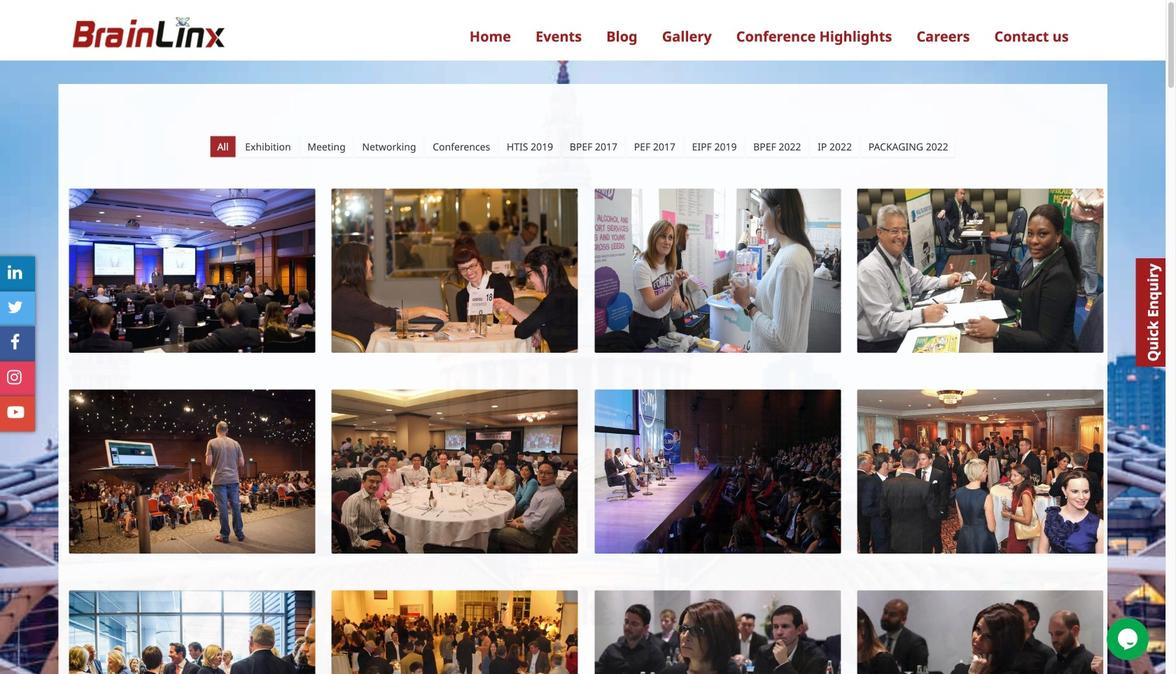 Task type: describe. For each thing, give the bounding box(es) containing it.
twitter image
[[7, 299, 23, 316]]

instagram image
[[7, 369, 22, 386]]

linkedin image
[[8, 264, 22, 281]]



Task type: vqa. For each thing, say whether or not it's contained in the screenshot.
youtube play image
yes



Task type: locate. For each thing, give the bounding box(es) containing it.
blx session image
[[595, 591, 841, 674]]

blx summit image
[[857, 591, 1104, 674]]

brainlinx logo image
[[69, 11, 226, 61]]

youtube play image
[[7, 404, 24, 421]]

facebook image
[[10, 334, 20, 351]]



